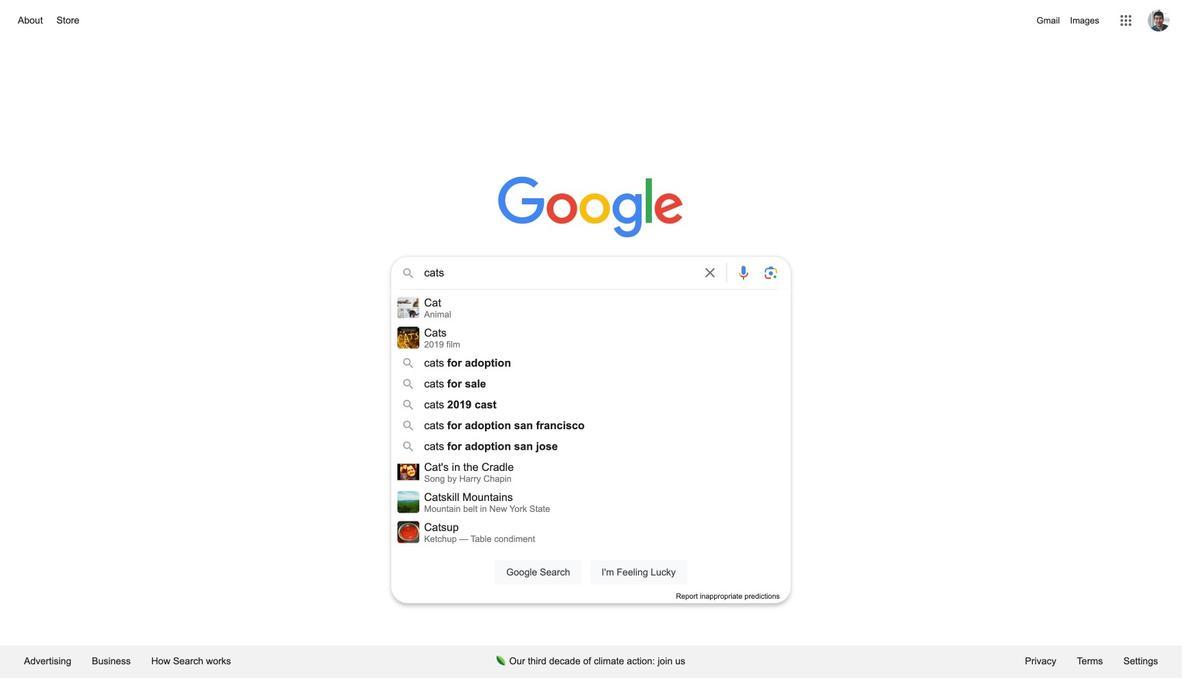 Task type: describe. For each thing, give the bounding box(es) containing it.
google image
[[498, 177, 684, 239]]

catskills option
[[424, 492, 777, 515]]

2 cats option from the top
[[424, 327, 777, 350]]

I'm Feeling Lucky submit
[[590, 561, 688, 585]]

1 cats option from the top
[[424, 297, 777, 320]]

Search text field
[[424, 265, 694, 284]]



Task type: locate. For each thing, give the bounding box(es) containing it.
None search field
[[14, 253, 1169, 604]]

0 vertical spatial cats option
[[424, 297, 777, 320]]

cats in the cradle option
[[424, 462, 777, 484]]

search by image image
[[763, 265, 779, 281]]

cats option
[[424, 297, 777, 320], [424, 327, 777, 350]]

list box
[[391, 293, 791, 548]]

search by voice image
[[736, 265, 752, 281]]

catsup option
[[424, 522, 777, 545]]

1 vertical spatial cats option
[[424, 327, 777, 350]]



Task type: vqa. For each thing, say whether or not it's contained in the screenshot.
I'M FEELING LUCKY "submit"
yes



